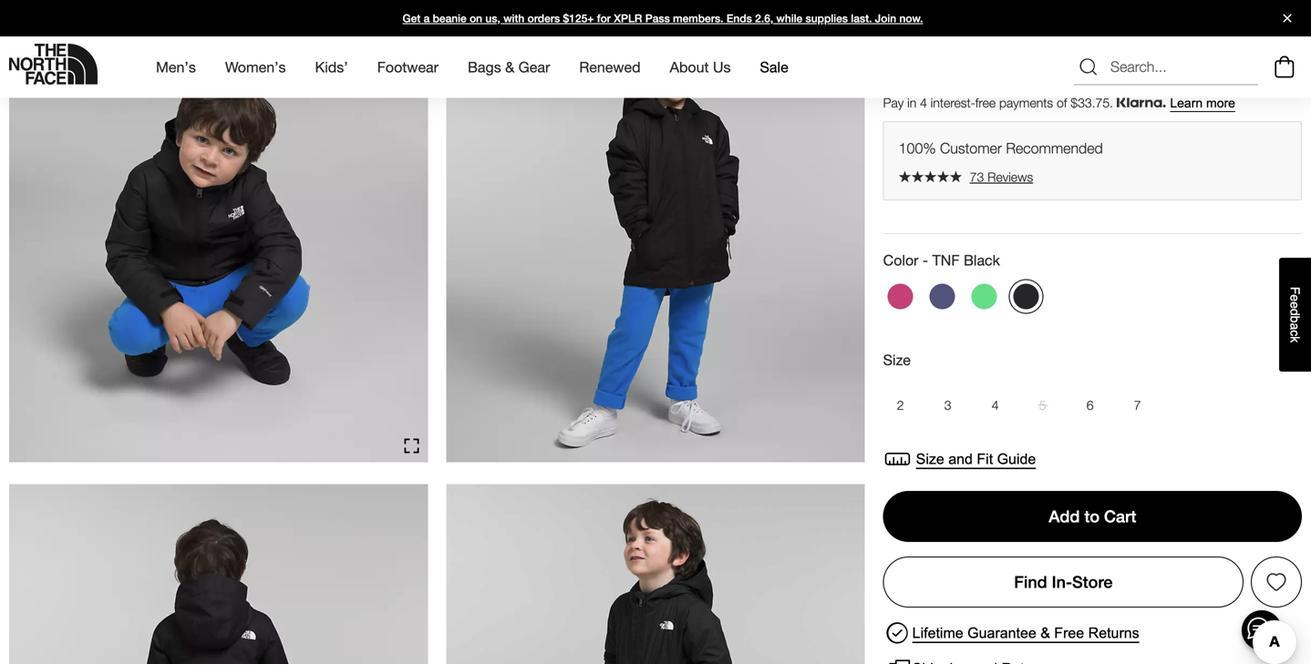 Task type: describe. For each thing, give the bounding box(es) containing it.
and
[[949, 451, 973, 468]]

women's link
[[225, 42, 286, 92]]

learn more button
[[1170, 96, 1236, 111]]

add to cart button
[[883, 492, 1302, 543]]

guide
[[997, 451, 1036, 468]]

chlorophyll green image
[[972, 284, 997, 310]]

view cart image
[[1270, 54, 1299, 81]]

6
[[1087, 398, 1094, 413]]

ends
[[727, 12, 752, 25]]

sale
[[760, 58, 788, 76]]

2 button
[[883, 388, 918, 423]]

-
[[923, 252, 928, 269]]

footwear link
[[377, 42, 439, 92]]

add
[[1049, 507, 1080, 526]]

fit
[[977, 451, 993, 468]]

find in-store button
[[883, 557, 1244, 608]]

guarantee
[[968, 625, 1037, 642]]

last.
[[851, 12, 872, 25]]

add to cart
[[1049, 507, 1136, 526]]

renewed link
[[579, 42, 641, 92]]

us,
[[485, 12, 500, 25]]

returns
[[1088, 625, 1140, 642]]

f e e d b a c k button
[[1279, 258, 1311, 372]]

members.
[[673, 12, 724, 25]]

about
[[670, 58, 709, 76]]

5 button
[[1026, 388, 1060, 423]]

2.6,
[[755, 12, 773, 25]]

mr. pink big abstract print image
[[888, 284, 913, 310]]

Mr. Pink Big Abstract Print radio
[[883, 279, 918, 314]]

more
[[1206, 96, 1236, 111]]

supplies
[[806, 12, 848, 25]]

color - tnf black
[[883, 252, 1000, 269]]

kids'
[[315, 58, 348, 76]]

4 inside button
[[992, 398, 999, 413]]

tnf black image
[[1014, 284, 1039, 310]]

c
[[1288, 330, 1303, 337]]

size and fit guide button
[[883, 445, 1036, 474]]

7 button
[[1120, 388, 1155, 423]]

us
[[713, 58, 731, 76]]

cart
[[1104, 507, 1136, 526]]

list box containing 2
[[883, 388, 1302, 423]]

lifetime guarantee & free returns button
[[883, 619, 1140, 648]]

size for size
[[883, 351, 911, 369]]

men's link
[[156, 42, 196, 92]]

bags & gear link
[[468, 42, 550, 92]]

learn
[[1170, 96, 1203, 111]]

f e e d b a c k
[[1288, 287, 1303, 343]]

kids'
[[883, 14, 933, 40]]

& inside lifetime guarantee & free returns button
[[1041, 625, 1050, 642]]

in-
[[1052, 573, 1072, 592]]

size for size and fit guide
[[916, 451, 944, 468]]

reviews
[[988, 169, 1033, 184]]

open full screen image
[[404, 439, 419, 454]]

100% customer recommended
[[899, 140, 1103, 157]]

close image
[[1276, 14, 1299, 22]]

to
[[1084, 507, 1100, 526]]

3 button
[[931, 388, 965, 423]]

f
[[1288, 287, 1303, 295]]

kids' freedom insulated jacket
[[883, 14, 1192, 40]]

about us link
[[670, 42, 731, 92]]

pay in 4 interest-free payments of $33.75.
[[883, 95, 1117, 111]]

customer
[[940, 140, 1002, 157]]

get a beanie on us, with orders $125+ for xplr pass members. ends 2.6, while supplies last. join now. link
[[0, 0, 1311, 36]]

a inside button
[[1288, 323, 1303, 330]]

orders
[[528, 12, 560, 25]]

& inside bags & gear link
[[505, 58, 514, 76]]

black
[[964, 252, 1000, 269]]

jacket
[[1127, 14, 1192, 40]]



Task type: vqa. For each thing, say whether or not it's contained in the screenshot.
TNF Black icon related to $175.00
no



Task type: locate. For each thing, give the bounding box(es) containing it.
4 right 3 button
[[992, 398, 999, 413]]

men's
[[156, 58, 196, 76]]

1 horizontal spatial size
[[916, 451, 944, 468]]

size left the and
[[916, 451, 944, 468]]

of
[[1057, 95, 1067, 111]]

& left free on the right of page
[[1041, 625, 1050, 642]]

pass
[[645, 12, 670, 25]]

1 vertical spatial 4
[[992, 398, 999, 413]]

0 vertical spatial size
[[883, 351, 911, 369]]

get a beanie on us, with orders $125+ for xplr pass members. ends 2.6, while supplies last. join now.
[[403, 12, 923, 25]]

while
[[776, 12, 803, 25]]

1 vertical spatial &
[[1041, 625, 1050, 642]]

73 reviews link
[[899, 169, 1287, 185]]

store
[[1072, 573, 1113, 592]]

the north face home page image
[[9, 44, 98, 85]]

sale link
[[760, 42, 788, 92]]

lifetime guarantee & free returns
[[912, 625, 1140, 642]]

d
[[1288, 309, 1303, 316]]

& left the gear
[[505, 58, 514, 76]]

search all image
[[1078, 56, 1100, 78]]

5
[[1039, 398, 1046, 413]]

size and fit guide
[[916, 451, 1036, 468]]

lifetime
[[912, 625, 964, 642]]

7
[[1134, 398, 1141, 413]]

bags & gear
[[468, 58, 550, 76]]

1 horizontal spatial a
[[1288, 323, 1303, 330]]

get
[[403, 12, 421, 25]]

renewed
[[579, 58, 641, 76]]

1 vertical spatial a
[[1288, 323, 1303, 330]]

size up 2 in the right of the page
[[883, 351, 911, 369]]

b
[[1288, 316, 1303, 323]]

gear
[[519, 58, 550, 76]]

0 vertical spatial a
[[424, 12, 430, 25]]

find in-store
[[1014, 573, 1113, 592]]

0 vertical spatial &
[[505, 58, 514, 76]]

2 e from the top
[[1288, 302, 1303, 309]]

3
[[944, 398, 952, 413]]

insulated
[[1032, 14, 1121, 40]]

1 e from the top
[[1288, 295, 1303, 302]]

e up b
[[1288, 302, 1303, 309]]

Chlorophyll Green radio
[[967, 279, 1002, 314]]

4 right in
[[920, 95, 927, 111]]

about us
[[670, 58, 731, 76]]

0 horizontal spatial 4
[[920, 95, 927, 111]]

learn more
[[1170, 96, 1236, 111]]

list box
[[883, 388, 1302, 423]]

kids' link
[[315, 42, 348, 92]]

recommended
[[1006, 140, 1103, 157]]

now.
[[900, 12, 923, 25]]

2
[[897, 398, 904, 413]]

0 horizontal spatial a
[[424, 12, 430, 25]]

xplr
[[614, 12, 642, 25]]

join
[[875, 12, 896, 25]]

1 horizontal spatial 4
[[992, 398, 999, 413]]

73
[[970, 169, 984, 184]]

color option group
[[883, 279, 1302, 321]]

0 vertical spatial 4
[[920, 95, 927, 111]]

free
[[1054, 625, 1084, 642]]

TNF Black radio
[[1009, 279, 1044, 314]]

a
[[424, 12, 430, 25], [1288, 323, 1303, 330]]

k
[[1288, 337, 1303, 343]]

6 button
[[1073, 388, 1108, 423]]

size
[[883, 351, 911, 369], [916, 451, 944, 468]]

for
[[597, 12, 611, 25]]

color
[[883, 252, 919, 269]]

payments
[[999, 95, 1053, 111]]

$125+
[[563, 12, 594, 25]]

a up k
[[1288, 323, 1303, 330]]

a right get
[[424, 12, 430, 25]]

Cave Blue Collage Shapes Print radio
[[925, 279, 960, 314]]

klarna image
[[1117, 97, 1166, 108]]

find
[[1014, 573, 1047, 592]]

beanie
[[433, 12, 467, 25]]

freedom
[[939, 14, 1026, 40]]

4
[[920, 95, 927, 111], [992, 398, 999, 413]]

interest-
[[931, 95, 975, 111]]

0 horizontal spatial &
[[505, 58, 514, 76]]

73 reviews
[[970, 169, 1033, 184]]

4 button
[[978, 388, 1013, 423]]

free
[[975, 95, 996, 111]]

tnf
[[932, 252, 960, 269]]

e up d
[[1288, 295, 1303, 302]]

Search search field
[[1074, 49, 1258, 85]]

0 horizontal spatial size
[[883, 351, 911, 369]]

on
[[470, 12, 482, 25]]

size inside size and fit guide button
[[916, 451, 944, 468]]

pay
[[883, 95, 904, 111]]

1 vertical spatial size
[[916, 451, 944, 468]]

&
[[505, 58, 514, 76], [1041, 625, 1050, 642]]

with
[[504, 12, 525, 25]]

women's
[[225, 58, 286, 76]]

cave blue collage shapes print image
[[930, 284, 955, 310]]

in
[[907, 95, 917, 111]]

$33.75.
[[1071, 95, 1113, 111]]

1 horizontal spatial &
[[1041, 625, 1050, 642]]

footwear
[[377, 58, 439, 76]]

bags
[[468, 58, 501, 76]]



